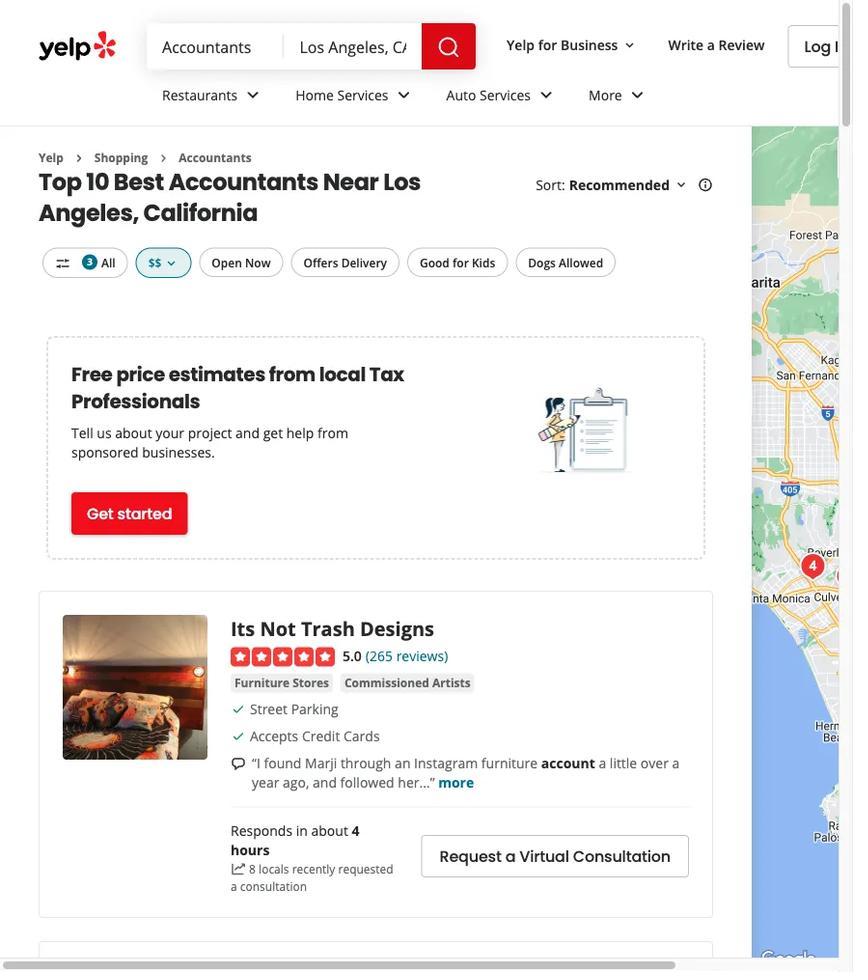 Task type: describe. For each thing, give the bounding box(es) containing it.
good for kids button
[[408, 248, 508, 277]]

(265
[[366, 647, 393, 665]]

requested
[[338, 861, 394, 877]]

commissioned artists
[[345, 675, 471, 691]]

open now
[[212, 254, 271, 270]]

and inside "a little over a year ago, and followed her...""
[[313, 774, 337, 792]]

get started button
[[71, 492, 188, 535]]

good for kids
[[420, 254, 496, 270]]

accepts
[[250, 727, 299, 746]]

in
[[296, 822, 308, 840]]

offers delivery button
[[291, 248, 400, 277]]

services for home services
[[338, 86, 389, 104]]

restaurants link
[[147, 70, 280, 126]]

google image
[[757, 947, 821, 972]]

sort:
[[536, 176, 566, 194]]

none field find
[[162, 36, 269, 57]]

furniture stores
[[235, 675, 329, 691]]

a inside 8 locals recently requested a consultation
[[231, 878, 237, 894]]

dogs
[[528, 254, 556, 270]]

over
[[641, 754, 669, 773]]

4
[[352, 822, 360, 840]]

furniture
[[482, 754, 538, 773]]

los
[[384, 166, 421, 198]]

auto
[[447, 86, 476, 104]]

price
[[116, 361, 165, 388]]

cards
[[344, 727, 380, 746]]

allowed
[[559, 254, 604, 270]]

5.0
[[343, 647, 362, 665]]

16 info v2 image
[[698, 177, 714, 193]]

its
[[231, 615, 255, 642]]

16 checkmark v2 image
[[231, 729, 246, 744]]

5.0 link
[[343, 645, 362, 666]]

16 chevron down v2 image
[[674, 177, 690, 193]]

project
[[188, 423, 232, 442]]

parking
[[291, 700, 339, 718]]

responds
[[231, 822, 293, 840]]

surfas culinary district image
[[830, 558, 854, 597]]

top
[[39, 166, 82, 198]]

1 horizontal spatial about
[[311, 822, 348, 840]]

24 chevron down v2 image for home services
[[393, 83, 416, 107]]

a right over
[[673, 754, 680, 773]]

1 horizontal spatial from
[[318, 423, 349, 442]]

furniture stores link
[[231, 674, 333, 693]]

shopping link
[[94, 150, 148, 166]]

map region
[[538, 107, 854, 972]]

auto services
[[447, 86, 531, 104]]

instagram
[[414, 754, 478, 773]]

a inside "link"
[[708, 35, 716, 54]]

marji
[[305, 754, 337, 773]]

yelp for business
[[507, 35, 618, 54]]

about inside free price estimates from local tax professionals tell us about your project and get help from sponsored businesses.
[[115, 423, 152, 442]]

tax
[[370, 361, 404, 388]]

locals
[[259, 861, 289, 877]]

(265 reviews) link
[[366, 645, 448, 666]]

account
[[542, 754, 596, 773]]

3
[[87, 255, 93, 268]]

for for yelp
[[539, 35, 558, 54]]

$$
[[148, 254, 162, 270]]

accountants up california
[[179, 150, 252, 166]]

8
[[249, 861, 256, 877]]

help
[[287, 423, 314, 442]]

open
[[212, 254, 242, 270]]

restaurants
[[162, 86, 238, 104]]

business
[[561, 35, 618, 54]]

responds in about
[[231, 822, 352, 840]]

recently
[[292, 861, 335, 877]]

4 hours
[[231, 822, 360, 859]]

home
[[296, 86, 334, 104]]

get started
[[87, 503, 172, 525]]

business categories element
[[147, 70, 854, 126]]

24 chevron down v2 image for restaurants
[[242, 83, 265, 107]]

Near text field
[[300, 36, 407, 57]]

now
[[245, 254, 271, 270]]

furniture stores button
[[231, 674, 333, 693]]

consultation
[[240, 878, 307, 894]]

request
[[440, 846, 502, 868]]

yelp for yelp for business
[[507, 35, 535, 54]]

free
[[71, 361, 113, 388]]

a inside button
[[506, 846, 516, 868]]

0 horizontal spatial from
[[269, 361, 316, 388]]

24 chevron down v2 image for more
[[626, 83, 650, 107]]

16 checkmark v2 image
[[231, 702, 246, 717]]

more link
[[574, 70, 665, 126]]

more
[[589, 86, 623, 104]]

log
[[805, 36, 832, 57]]



Task type: locate. For each thing, give the bounding box(es) containing it.
home services link
[[280, 70, 431, 126]]

street parking
[[250, 700, 339, 718]]

2 16 chevron right v2 image from the left
[[156, 150, 171, 166]]

us
[[97, 423, 112, 442]]

24 chevron down v2 image right the restaurants
[[242, 83, 265, 107]]

angeles,
[[39, 196, 139, 229]]

best
[[114, 166, 164, 198]]

16 chevron right v2 image right yelp link
[[71, 150, 87, 166]]

1 24 chevron down v2 image from the left
[[242, 83, 265, 107]]

about left 4
[[311, 822, 348, 840]]

16 chevron down v2 image inside $$ dropdown button
[[164, 256, 179, 271]]

from right "help"
[[318, 423, 349, 442]]

search image
[[438, 36, 461, 59]]

about
[[115, 423, 152, 442], [311, 822, 348, 840]]

1 horizontal spatial and
[[313, 774, 337, 792]]

0 vertical spatial yelp
[[507, 35, 535, 54]]

0 vertical spatial 16 chevron down v2 image
[[622, 37, 638, 53]]

free price estimates from local tax professionals image
[[538, 383, 635, 480]]

24 chevron down v2 image left "auto"
[[393, 83, 416, 107]]

a down 16 trending v2 image
[[231, 878, 237, 894]]

8 locals recently requested a consultation
[[231, 861, 394, 894]]

artists
[[433, 675, 471, 691]]

its not trash designs image
[[63, 615, 208, 760]]

for inside button
[[539, 35, 558, 54]]

Find text field
[[162, 36, 269, 57]]

yelp up auto services link
[[507, 35, 535, 54]]

log in link
[[788, 25, 854, 68]]

accepts credit cards
[[250, 727, 380, 746]]

16 filter v2 image
[[55, 256, 70, 271]]

her..."
[[398, 774, 435, 792]]

reviews)
[[397, 647, 448, 665]]

16 chevron down v2 image for yelp for business
[[622, 37, 638, 53]]

and left get
[[236, 423, 260, 442]]

dogs allowed
[[528, 254, 604, 270]]

0 vertical spatial from
[[269, 361, 316, 388]]

1 horizontal spatial 16 chevron down v2 image
[[622, 37, 638, 53]]

0 horizontal spatial and
[[236, 423, 260, 442]]

1 vertical spatial from
[[318, 423, 349, 442]]

24 chevron down v2 image inside home services link
[[393, 83, 416, 107]]

little
[[610, 754, 638, 773]]

1 vertical spatial yelp
[[39, 150, 64, 166]]

a little over a year ago, and followed her..."
[[252, 754, 680, 792]]

3 24 chevron down v2 image from the left
[[535, 83, 558, 107]]

0 horizontal spatial services
[[338, 86, 389, 104]]

tell
[[71, 423, 93, 442]]

0 horizontal spatial none field
[[162, 36, 269, 57]]

for left kids
[[453, 254, 469, 270]]

for
[[539, 35, 558, 54], [453, 254, 469, 270]]

0 horizontal spatial about
[[115, 423, 152, 442]]

virtual
[[520, 846, 570, 868]]

3 all
[[87, 254, 116, 270]]

recommended
[[569, 176, 670, 194]]

16 chevron down v2 image right business
[[622, 37, 638, 53]]

filters group
[[39, 248, 620, 278]]

recommended button
[[569, 176, 690, 194]]

yelp left 10
[[39, 150, 64, 166]]

from left local
[[269, 361, 316, 388]]

a left virtual
[[506, 846, 516, 868]]

24 chevron down v2 image inside "restaurants" link
[[242, 83, 265, 107]]

about right us
[[115, 423, 152, 442]]

followed
[[341, 774, 395, 792]]

24 chevron down v2 image down yelp for business
[[535, 83, 558, 107]]

and inside free price estimates from local tax professionals tell us about your project and get help from sponsored businesses.
[[236, 423, 260, 442]]

delivery
[[342, 254, 387, 270]]

16 chevron right v2 image for accountants
[[156, 150, 171, 166]]

24 chevron down v2 image inside more link
[[626, 83, 650, 107]]

its not trash designs
[[231, 615, 435, 642]]

services for auto services
[[480, 86, 531, 104]]

local
[[319, 361, 366, 388]]

2 24 chevron down v2 image from the left
[[393, 83, 416, 107]]

1 vertical spatial about
[[311, 822, 348, 840]]

yelp for business button
[[499, 27, 645, 62]]

write a review link
[[661, 27, 773, 62]]

16 chevron down v2 image inside the "yelp for business" button
[[622, 37, 638, 53]]

accountants link
[[179, 150, 252, 166]]

and down marji
[[313, 774, 337, 792]]

0 horizontal spatial 16 chevron right v2 image
[[71, 150, 87, 166]]

10
[[86, 166, 109, 198]]

shopping
[[94, 150, 148, 166]]

0 vertical spatial and
[[236, 423, 260, 442]]

year
[[252, 774, 279, 792]]

24 chevron down v2 image inside auto services link
[[535, 83, 558, 107]]

an
[[395, 754, 411, 773]]

free price estimates from local tax professionals tell us about your project and get help from sponsored businesses.
[[71, 361, 404, 461]]

16 chevron down v2 image for $$
[[164, 256, 179, 271]]

1 horizontal spatial 16 chevron right v2 image
[[156, 150, 171, 166]]

24 chevron down v2 image for auto services
[[535, 83, 558, 107]]

1 horizontal spatial none field
[[300, 36, 407, 57]]

good
[[420, 254, 450, 270]]

1 horizontal spatial for
[[539, 35, 558, 54]]

(265 reviews)
[[366, 647, 448, 665]]

1 horizontal spatial services
[[480, 86, 531, 104]]

its not trash designs link
[[231, 615, 435, 642]]

None field
[[162, 36, 269, 57], [300, 36, 407, 57]]

offers delivery
[[304, 254, 387, 270]]

services
[[338, 86, 389, 104], [480, 86, 531, 104]]

16 chevron right v2 image for shopping
[[71, 150, 87, 166]]

0 horizontal spatial 16 chevron down v2 image
[[164, 256, 179, 271]]

for for good
[[453, 254, 469, 270]]

hours
[[231, 841, 270, 859]]

$$ button
[[136, 248, 192, 278]]

16 chevron right v2 image right shopping
[[156, 150, 171, 166]]

16 chevron down v2 image
[[622, 37, 638, 53], [164, 256, 179, 271]]

all
[[101, 254, 116, 270]]

0 horizontal spatial yelp
[[39, 150, 64, 166]]

in
[[835, 36, 849, 57]]

5 star rating image
[[231, 647, 335, 667]]

0 vertical spatial about
[[115, 423, 152, 442]]

consultation
[[573, 846, 671, 868]]

1 16 chevron right v2 image from the left
[[71, 150, 87, 166]]

california
[[143, 196, 258, 229]]

commissioned artists link
[[341, 674, 475, 693]]

accountants inside top 10 best accountants near los angeles, california
[[169, 166, 319, 198]]

16 chevron right v2 image
[[71, 150, 87, 166], [156, 150, 171, 166]]

1 vertical spatial and
[[313, 774, 337, 792]]

designs
[[360, 615, 435, 642]]

for inside button
[[453, 254, 469, 270]]

near
[[323, 166, 379, 198]]

None search field
[[147, 23, 480, 70]]

1 vertical spatial 16 chevron down v2 image
[[164, 256, 179, 271]]

and
[[236, 423, 260, 442], [313, 774, 337, 792]]

a
[[708, 35, 716, 54], [599, 754, 607, 773], [673, 754, 680, 773], [506, 846, 516, 868], [231, 878, 237, 894]]

1 none field from the left
[[162, 36, 269, 57]]

request a virtual consultation
[[440, 846, 671, 868]]

services right "auto"
[[480, 86, 531, 104]]

your
[[156, 423, 184, 442]]

for left business
[[539, 35, 558, 54]]

4 24 chevron down v2 image from the left
[[626, 83, 650, 107]]

write
[[669, 35, 704, 54]]

none field up home services
[[300, 36, 407, 57]]

trash
[[301, 615, 355, 642]]

accountants
[[179, 150, 252, 166], [169, 166, 319, 198]]

services right home
[[338, 86, 389, 104]]

yelp for yelp link
[[39, 150, 64, 166]]

not
[[260, 615, 296, 642]]

stores
[[293, 675, 329, 691]]

commissioned artists button
[[341, 674, 475, 693]]

1 vertical spatial for
[[453, 254, 469, 270]]

2 none field from the left
[[300, 36, 407, 57]]

16 trending v2 image
[[231, 862, 246, 877]]

log in
[[805, 36, 849, 57]]

more link
[[439, 774, 474, 792]]

a left little
[[599, 754, 607, 773]]

16 speech v2 image
[[231, 756, 246, 772]]

yelp link
[[39, 150, 64, 166]]

write a review
[[669, 35, 765, 54]]

accountants up 'open now'
[[169, 166, 319, 198]]

none field up the restaurants
[[162, 36, 269, 57]]

dogs allowed button
[[516, 248, 616, 277]]

review
[[719, 35, 765, 54]]

auto services link
[[431, 70, 574, 126]]

16 chevron down v2 image right the $$
[[164, 256, 179, 271]]

yelp inside the "yelp for business" button
[[507, 35, 535, 54]]

chefs' toys image
[[794, 548, 833, 586]]

0 horizontal spatial for
[[453, 254, 469, 270]]

2 services from the left
[[480, 86, 531, 104]]

"i found marji through an instagram furniture account
[[252, 754, 596, 773]]

credit
[[302, 727, 340, 746]]

a right write
[[708, 35, 716, 54]]

get
[[87, 503, 114, 525]]

1 services from the left
[[338, 86, 389, 104]]

get
[[263, 423, 283, 442]]

24 chevron down v2 image right "more"
[[626, 83, 650, 107]]

furniture
[[235, 675, 290, 691]]

kids
[[472, 254, 496, 270]]

24 chevron down v2 image
[[242, 83, 265, 107], [393, 83, 416, 107], [535, 83, 558, 107], [626, 83, 650, 107]]

more
[[439, 774, 474, 792]]

0 vertical spatial for
[[539, 35, 558, 54]]

found
[[264, 754, 302, 773]]

yelp
[[507, 35, 535, 54], [39, 150, 64, 166]]

1 horizontal spatial yelp
[[507, 35, 535, 54]]

offers
[[304, 254, 338, 270]]

none field near
[[300, 36, 407, 57]]



Task type: vqa. For each thing, say whether or not it's contained in the screenshot.
furniture
yes



